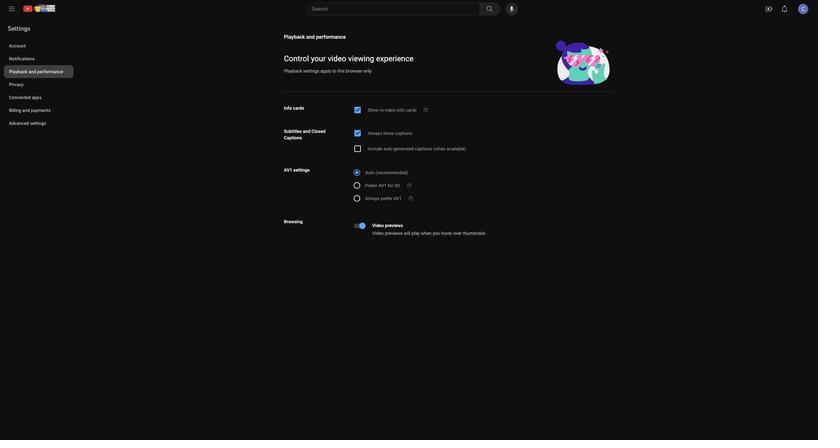 Task type: describe. For each thing, give the bounding box(es) containing it.
for
[[388, 183, 394, 188]]

show
[[368, 107, 379, 113]]

av1 settings
[[284, 167, 310, 173]]

Auto (recommended) radio
[[354, 169, 408, 176]]

settings for playback
[[303, 68, 320, 74]]

playback down the "control" at the top left
[[284, 68, 302, 74]]

0 horizontal spatial av1
[[284, 167, 292, 173]]

privacy
[[9, 82, 24, 87]]

subtitles
[[284, 129, 302, 134]]

(when
[[434, 146, 446, 151]]

(recommended)
[[376, 170, 408, 175]]

will
[[404, 231, 411, 236]]

avatar image image
[[799, 4, 809, 14]]

experience
[[376, 54, 414, 63]]

hover
[[441, 231, 452, 236]]

and inside subtitles and closed captions
[[303, 129, 311, 134]]

settings for av1
[[294, 167, 310, 173]]

control
[[284, 54, 309, 63]]

av1 inside option
[[379, 183, 387, 188]]

video for in-
[[385, 107, 396, 113]]

0 vertical spatial previews
[[385, 223, 403, 228]]

video previews video previews will play when you hover over thumbnails
[[373, 223, 486, 236]]

always for always prefer av1
[[365, 196, 380, 201]]

prefer
[[381, 196, 393, 201]]

you
[[433, 231, 440, 236]]

1 video from the top
[[373, 223, 384, 228]]

auto-
[[384, 146, 394, 151]]

advanced settings
[[9, 121, 46, 126]]

apps
[[32, 95, 42, 100]]

billing and payments
[[9, 108, 51, 113]]

browser
[[346, 68, 362, 74]]

always prefer av1
[[365, 196, 402, 201]]

include
[[368, 146, 383, 151]]

connected apps
[[9, 95, 42, 100]]

0 horizontal spatial cards
[[293, 106, 304, 111]]

study buddies image
[[18, 0, 57, 18]]

when
[[421, 231, 432, 236]]

playback up the "control" at the top left
[[284, 34, 305, 40]]

only
[[364, 68, 372, 74]]

info
[[397, 107, 405, 113]]

auto (recommended)
[[365, 170, 408, 175]]

thumbnails
[[463, 231, 486, 236]]

Show in-video info cards checkbox
[[354, 106, 417, 114]]

2 video from the top
[[373, 231, 384, 236]]

viewing
[[348, 54, 374, 63]]

account
[[9, 43, 26, 48]]

Always prefer AV1 radio
[[354, 195, 402, 202]]

info cards
[[284, 106, 304, 111]]

playback up privacy
[[9, 69, 27, 74]]



Task type: vqa. For each thing, say whether or not it's contained in the screenshot.
the bottommost 'content'
no



Task type: locate. For each thing, give the bounding box(es) containing it.
always for always show captions
[[368, 131, 382, 136]]

video inside checkbox
[[385, 107, 396, 113]]

settings
[[8, 25, 30, 32]]

0 vertical spatial captions
[[395, 131, 413, 136]]

0 horizontal spatial video
[[328, 54, 346, 63]]

always inside always show captions option
[[368, 131, 382, 136]]

performance up your
[[316, 34, 346, 40]]

video for your
[[328, 54, 346, 63]]

video up to
[[328, 54, 346, 63]]

cards inside checkbox
[[406, 107, 417, 113]]

captions left (when
[[415, 146, 433, 151]]

0 vertical spatial always
[[368, 131, 382, 136]]

and right billing
[[22, 108, 30, 113]]

0 vertical spatial video
[[373, 223, 384, 228]]

prefer av1 for sd
[[365, 183, 400, 188]]

notifications link
[[4, 52, 74, 65], [4, 52, 74, 65]]

0 horizontal spatial captions
[[395, 131, 413, 136]]

None search field
[[295, 3, 502, 15]]

apply
[[321, 68, 331, 74]]

settings
[[303, 68, 320, 74], [30, 121, 46, 126], [294, 167, 310, 173]]

Always show captions checkbox
[[354, 129, 413, 137]]

connected
[[9, 95, 31, 100]]

account link
[[4, 39, 74, 52], [4, 39, 74, 52]]

over
[[454, 231, 462, 236]]

your
[[311, 54, 326, 63]]

av1 inside radio
[[394, 196, 402, 201]]

1 vertical spatial captions
[[415, 146, 433, 151]]

cards
[[293, 106, 304, 111], [406, 107, 417, 113]]

captions
[[284, 135, 302, 140]]

video left info
[[385, 107, 396, 113]]

sd
[[395, 183, 400, 188]]

include auto-generated captions (when available)
[[368, 146, 466, 151]]

0 vertical spatial playback and performance
[[284, 34, 346, 40]]

always down prefer
[[365, 196, 380, 201]]

0 vertical spatial settings
[[303, 68, 320, 74]]

play
[[412, 231, 420, 236]]

2 vertical spatial settings
[[294, 167, 310, 173]]

2 vertical spatial av1
[[394, 196, 402, 201]]

video
[[328, 54, 346, 63], [385, 107, 396, 113]]

playback and performance link
[[4, 65, 74, 78], [4, 65, 74, 78]]

1 horizontal spatial cards
[[406, 107, 417, 113]]

playback and performance up your
[[284, 34, 346, 40]]

auto
[[365, 170, 375, 175]]

1 horizontal spatial playback and performance
[[284, 34, 346, 40]]

control your video viewing experience
[[284, 54, 414, 63]]

1 vertical spatial playback and performance
[[9, 69, 63, 74]]

and down notifications
[[29, 69, 36, 74]]

0 vertical spatial performance
[[316, 34, 346, 40]]

show in-video info cards
[[368, 107, 417, 113]]

performance
[[316, 34, 346, 40], [37, 69, 63, 74]]

payments
[[31, 108, 51, 113]]

0 vertical spatial video
[[328, 54, 346, 63]]

and
[[306, 34, 315, 40], [29, 69, 36, 74], [22, 108, 30, 113], [303, 129, 311, 134]]

billing
[[9, 108, 21, 113]]

captions
[[395, 131, 413, 136], [415, 146, 433, 151]]

playback
[[284, 34, 305, 40], [284, 68, 302, 74], [9, 69, 27, 74]]

video down always prefer av1 radio
[[373, 223, 384, 228]]

notifications
[[9, 56, 35, 61]]

0 horizontal spatial playback and performance
[[9, 69, 63, 74]]

always
[[368, 131, 382, 136], [365, 196, 380, 201]]

settings for advanced
[[30, 121, 46, 126]]

subtitles and closed captions
[[284, 129, 326, 140]]

always show captions
[[368, 131, 413, 136]]

previews down prefer
[[385, 223, 403, 228]]

1 vertical spatial video
[[385, 107, 396, 113]]

Prefer AV1 for SD radio
[[354, 182, 400, 189]]

playback and performance down notifications
[[9, 69, 63, 74]]

to
[[333, 68, 337, 74]]

1 vertical spatial settings
[[30, 121, 46, 126]]

av1
[[284, 167, 292, 173], [379, 183, 387, 188], [394, 196, 402, 201]]

1 vertical spatial always
[[365, 196, 380, 201]]

advanced
[[9, 121, 29, 126]]

playback settings apply to this browser only
[[284, 68, 372, 74]]

1 vertical spatial video
[[373, 231, 384, 236]]

0 vertical spatial av1
[[284, 167, 292, 173]]

privacy link
[[4, 78, 74, 91], [4, 78, 74, 91]]

closed
[[312, 129, 326, 134]]

control your video viewing experience main content
[[0, 18, 819, 440]]

and up your
[[306, 34, 315, 40]]

in-
[[380, 107, 385, 113]]

info
[[284, 106, 292, 111]]

1 horizontal spatial av1
[[379, 183, 387, 188]]

Search text field
[[312, 5, 478, 13]]

0 horizontal spatial performance
[[37, 69, 63, 74]]

and left closed
[[303, 129, 311, 134]]

captions right show at the top left
[[395, 131, 413, 136]]

2 horizontal spatial av1
[[394, 196, 402, 201]]

Include auto-generated captions (when available) checkbox
[[354, 145, 466, 153]]

always inside always prefer av1 radio
[[365, 196, 380, 201]]

show
[[383, 131, 394, 136]]

browsing
[[284, 219, 303, 224]]

1 horizontal spatial captions
[[415, 146, 433, 151]]

video
[[373, 223, 384, 228], [373, 231, 384, 236]]

previews
[[385, 223, 403, 228], [385, 231, 403, 236]]

1 horizontal spatial video
[[385, 107, 396, 113]]

video left 'will'
[[373, 231, 384, 236]]

1 vertical spatial av1
[[379, 183, 387, 188]]

previews left 'will'
[[385, 231, 403, 236]]

1 vertical spatial performance
[[37, 69, 63, 74]]

connected apps link
[[4, 91, 74, 104], [4, 91, 74, 104]]

always left show at the top left
[[368, 131, 382, 136]]

1 vertical spatial previews
[[385, 231, 403, 236]]

1 horizontal spatial performance
[[316, 34, 346, 40]]

this
[[338, 68, 345, 74]]

performance up apps
[[37, 69, 63, 74]]

prefer
[[365, 183, 378, 188]]

generated
[[394, 146, 414, 151]]

playback and performance
[[284, 34, 346, 40], [9, 69, 63, 74]]

billing and payments link
[[4, 104, 74, 117], [4, 104, 74, 117]]

available)
[[447, 146, 466, 151]]

advanced settings link
[[4, 117, 74, 130], [4, 117, 74, 130]]



